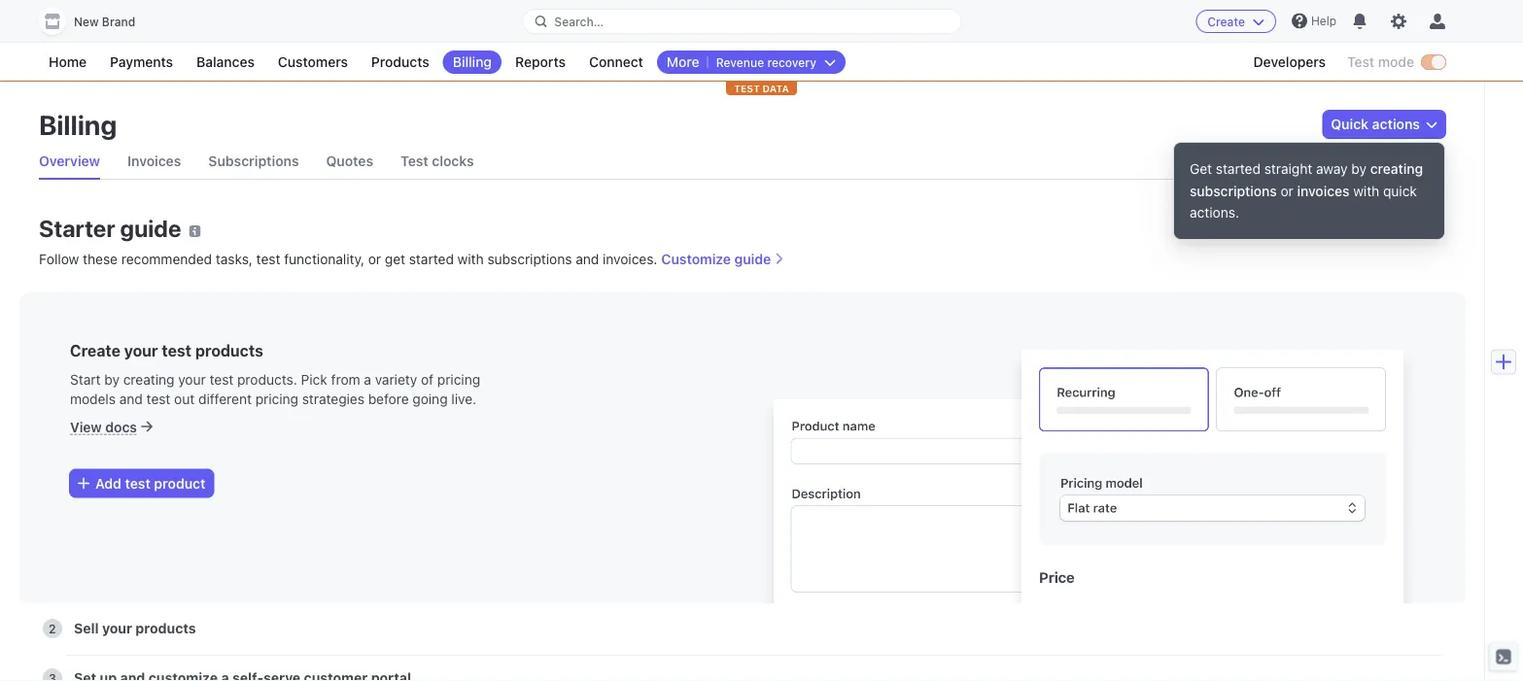 Task type: vqa. For each thing, say whether or not it's contained in the screenshot.
COAT
no



Task type: describe. For each thing, give the bounding box(es) containing it.
these
[[83, 251, 118, 267]]

billing link
[[443, 51, 502, 74]]

add
[[95, 475, 121, 491]]

0 vertical spatial started
[[1216, 161, 1261, 177]]

actions.
[[1190, 204, 1240, 220]]

follow these recommended tasks, test functionality, or get started with subscriptions and invoices.
[[39, 251, 658, 267]]

test for test mode
[[1347, 54, 1375, 70]]

test mode
[[1347, 54, 1415, 70]]

live.
[[451, 391, 476, 407]]

going
[[413, 391, 448, 407]]

invoices link
[[127, 144, 181, 179]]

test up different
[[210, 372, 234, 388]]

create for create
[[1208, 15, 1245, 28]]

from
[[331, 372, 360, 388]]

starter guide
[[39, 215, 181, 242]]

test up out
[[162, 342, 192, 360]]

customers link
[[268, 51, 358, 74]]

guide for customize guide
[[735, 251, 771, 267]]

creating subscriptions
[[1190, 161, 1423, 199]]

developers link
[[1244, 51, 1336, 74]]

sell your products
[[74, 621, 196, 637]]

2
[[49, 622, 56, 636]]

payments
[[110, 54, 173, 70]]

start by creating your test products. pick from a variety of pricing models and test out different pricing strategies before going live.
[[70, 372, 480, 407]]

brand
[[102, 15, 135, 29]]

revenue
[[716, 56, 764, 70]]

docs
[[105, 420, 137, 436]]

1 vertical spatial pricing
[[255, 391, 298, 407]]

functionality,
[[284, 251, 365, 267]]

models
[[70, 391, 116, 407]]

pick
[[301, 372, 327, 388]]

home link
[[39, 51, 96, 74]]

0 horizontal spatial or
[[368, 251, 381, 267]]

variety
[[375, 372, 417, 388]]

view docs
[[70, 420, 137, 436]]

test right 'add'
[[125, 475, 151, 491]]

creating inside creating subscriptions
[[1371, 161, 1423, 177]]

quotes link
[[326, 144, 373, 179]]

0 vertical spatial products
[[195, 342, 263, 360]]

Search… search field
[[523, 9, 961, 34]]

with quick actions.
[[1190, 183, 1417, 220]]

strategies
[[302, 391, 365, 407]]

subscriptions inside creating subscriptions
[[1190, 183, 1277, 199]]

quick
[[1383, 183, 1417, 199]]

with inside with quick actions.
[[1354, 183, 1380, 199]]

invoices.
[[603, 251, 658, 267]]

data
[[763, 83, 789, 94]]

new brand button
[[39, 8, 155, 35]]

developers
[[1254, 54, 1326, 70]]

revenue recovery
[[716, 56, 817, 70]]

get
[[1190, 161, 1212, 177]]

customers
[[278, 54, 348, 70]]

reports
[[515, 54, 566, 70]]

test clocks
[[401, 153, 474, 169]]

add test product
[[95, 475, 206, 491]]

1 vertical spatial with
[[458, 251, 484, 267]]

and inside 'start by creating your test products. pick from a variety of pricing models and test out different pricing strategies before going live.'
[[119, 391, 143, 407]]

your inside 'start by creating your test products. pick from a variety of pricing models and test out different pricing strategies before going live.'
[[178, 372, 206, 388]]

new brand
[[74, 15, 135, 29]]

test data
[[734, 83, 789, 94]]

help
[[1311, 14, 1337, 28]]

test clocks link
[[401, 144, 474, 179]]

subscriptions link
[[208, 144, 299, 179]]

view docs link
[[70, 420, 153, 436]]

away
[[1316, 161, 1348, 177]]

customize
[[662, 251, 731, 267]]

out
[[174, 391, 195, 407]]

1 vertical spatial billing
[[39, 108, 117, 140]]



Task type: locate. For each thing, give the bounding box(es) containing it.
a
[[364, 372, 371, 388]]

create your test products
[[70, 342, 263, 360]]

overview link
[[39, 144, 100, 179]]

billing left reports
[[453, 54, 492, 70]]

1 vertical spatial your
[[178, 372, 206, 388]]

0 vertical spatial test
[[1347, 54, 1375, 70]]

pricing up live.
[[437, 372, 480, 388]]

by right start
[[104, 372, 120, 388]]

products
[[371, 54, 429, 70]]

creating down "create your test products"
[[123, 372, 174, 388]]

tasks,
[[216, 251, 253, 267]]

1 vertical spatial products
[[136, 621, 196, 637]]

creating
[[1371, 161, 1423, 177], [123, 372, 174, 388]]

or
[[1281, 183, 1294, 199], [368, 251, 381, 267]]

1 horizontal spatial with
[[1354, 183, 1380, 199]]

different
[[198, 391, 252, 407]]

test left mode
[[1347, 54, 1375, 70]]

started
[[1216, 161, 1261, 177], [409, 251, 454, 267]]

1 vertical spatial by
[[104, 372, 120, 388]]

invoices
[[1297, 183, 1350, 199]]

reports link
[[506, 51, 575, 74]]

0 vertical spatial your
[[124, 342, 158, 360]]

tab list containing overview
[[39, 144, 1446, 180]]

test left clocks
[[401, 153, 428, 169]]

0 horizontal spatial create
[[70, 342, 121, 360]]

1 vertical spatial creating
[[123, 372, 174, 388]]

test for test clocks
[[401, 153, 428, 169]]

1 horizontal spatial subscriptions
[[1190, 183, 1277, 199]]

products right sell
[[136, 621, 196, 637]]

0 horizontal spatial subscriptions
[[488, 251, 572, 267]]

1 horizontal spatial pricing
[[437, 372, 480, 388]]

add test product link
[[70, 470, 213, 497]]

follow
[[39, 251, 79, 267]]

products link
[[362, 51, 439, 74]]

recovery
[[767, 56, 817, 70]]

search…
[[554, 15, 604, 28]]

recommended
[[121, 251, 212, 267]]

0 horizontal spatial billing
[[39, 108, 117, 140]]

test left out
[[146, 391, 170, 407]]

0 horizontal spatial started
[[409, 251, 454, 267]]

1 vertical spatial or
[[368, 251, 381, 267]]

0 horizontal spatial guide
[[120, 215, 181, 242]]

pricing down products.
[[255, 391, 298, 407]]

invoices
[[127, 153, 181, 169]]

1 horizontal spatial test
[[1347, 54, 1375, 70]]

or left get
[[368, 251, 381, 267]]

your up docs
[[124, 342, 158, 360]]

tab list
[[39, 144, 1446, 180]]

with right get
[[458, 251, 484, 267]]

payments link
[[100, 51, 183, 74]]

new
[[74, 15, 99, 29]]

1 vertical spatial test
[[401, 153, 428, 169]]

or invoices
[[1277, 183, 1350, 199]]

with left quick
[[1354, 183, 1380, 199]]

1 horizontal spatial and
[[576, 251, 599, 267]]

Search… text field
[[523, 9, 961, 34]]

more
[[667, 54, 700, 70]]

starter
[[39, 215, 115, 242]]

your up out
[[178, 372, 206, 388]]

0 vertical spatial or
[[1281, 183, 1294, 199]]

0 horizontal spatial by
[[104, 372, 120, 388]]

0 vertical spatial creating
[[1371, 161, 1423, 177]]

1 vertical spatial create
[[70, 342, 121, 360]]

or down straight
[[1281, 183, 1294, 199]]

connect link
[[579, 51, 653, 74]]

connect
[[589, 54, 643, 70]]

and up docs
[[119, 391, 143, 407]]

test
[[734, 83, 760, 94]]

1 horizontal spatial by
[[1352, 161, 1367, 177]]

overview
[[39, 153, 100, 169]]

0 vertical spatial by
[[1352, 161, 1367, 177]]

balances link
[[187, 51, 264, 74]]

create up start
[[70, 342, 121, 360]]

0 vertical spatial create
[[1208, 15, 1245, 28]]

products.
[[237, 372, 297, 388]]

0 horizontal spatial pricing
[[255, 391, 298, 407]]

0 vertical spatial subscriptions
[[1190, 183, 1277, 199]]

guide for starter guide
[[120, 215, 181, 242]]

subscriptions
[[208, 153, 299, 169]]

1 vertical spatial guide
[[735, 251, 771, 267]]

0 vertical spatial and
[[576, 251, 599, 267]]

balances
[[196, 54, 255, 70]]

product
[[154, 475, 206, 491]]

create
[[1208, 15, 1245, 28], [70, 342, 121, 360]]

0 vertical spatial billing
[[453, 54, 492, 70]]

1 horizontal spatial create
[[1208, 15, 1245, 28]]

0 horizontal spatial and
[[119, 391, 143, 407]]

your right sell
[[102, 621, 132, 637]]

view
[[70, 420, 102, 436]]

subscriptions
[[1190, 183, 1277, 199], [488, 251, 572, 267]]

by right away
[[1352, 161, 1367, 177]]

create for create your test products
[[70, 342, 121, 360]]

get started straight away by
[[1190, 161, 1371, 177]]

guide right customize
[[735, 251, 771, 267]]

customize guide
[[662, 251, 771, 267]]

1 horizontal spatial or
[[1281, 183, 1294, 199]]

and
[[576, 251, 599, 267], [119, 391, 143, 407]]

1 vertical spatial and
[[119, 391, 143, 407]]

1 horizontal spatial creating
[[1371, 161, 1423, 177]]

by inside 'start by creating your test products. pick from a variety of pricing models and test out different pricing strategies before going live.'
[[104, 372, 120, 388]]

0 horizontal spatial test
[[401, 153, 428, 169]]

clocks
[[432, 153, 474, 169]]

help button
[[1284, 5, 1345, 36]]

quotes
[[326, 153, 373, 169]]

before
[[368, 391, 409, 407]]

test inside "link"
[[401, 153, 428, 169]]

creating inside 'start by creating your test products. pick from a variety of pricing models and test out different pricing strategies before going live.'
[[123, 372, 174, 388]]

0 horizontal spatial creating
[[123, 372, 174, 388]]

test
[[256, 251, 280, 267], [162, 342, 192, 360], [210, 372, 234, 388], [146, 391, 170, 407], [125, 475, 151, 491]]

get
[[385, 251, 405, 267]]

test
[[1347, 54, 1375, 70], [401, 153, 428, 169]]

and left invoices.
[[576, 251, 599, 267]]

0 vertical spatial with
[[1354, 183, 1380, 199]]

products
[[195, 342, 263, 360], [136, 621, 196, 637]]

1 horizontal spatial started
[[1216, 161, 1261, 177]]

billing up "overview" on the top of page
[[39, 108, 117, 140]]

pricing
[[437, 372, 480, 388], [255, 391, 298, 407]]

1 vertical spatial subscriptions
[[488, 251, 572, 267]]

create up developers link
[[1208, 15, 1245, 28]]

1 button
[[43, 293, 1442, 339]]

create button
[[1196, 10, 1276, 33]]

your for products
[[102, 621, 132, 637]]

1 horizontal spatial guide
[[735, 251, 771, 267]]

guide up "recommended"
[[120, 215, 181, 242]]

with
[[1354, 183, 1380, 199], [458, 251, 484, 267]]

of
[[421, 372, 434, 388]]

2 vertical spatial your
[[102, 621, 132, 637]]

creating up quick
[[1371, 161, 1423, 177]]

by
[[1352, 161, 1367, 177], [104, 372, 120, 388]]

billing
[[453, 54, 492, 70], [39, 108, 117, 140]]

0 horizontal spatial with
[[458, 251, 484, 267]]

your for test
[[124, 342, 158, 360]]

test right tasks, in the left top of the page
[[256, 251, 280, 267]]

sell
[[74, 621, 99, 637]]

your
[[124, 342, 158, 360], [178, 372, 206, 388], [102, 621, 132, 637]]

create inside button
[[1208, 15, 1245, 28]]

0 vertical spatial guide
[[120, 215, 181, 242]]

start
[[70, 372, 101, 388]]

customize guide link
[[662, 251, 785, 267]]

1 horizontal spatial billing
[[453, 54, 492, 70]]

home
[[49, 54, 87, 70]]

mode
[[1378, 54, 1415, 70]]

products up products.
[[195, 342, 263, 360]]

1
[[49, 309, 54, 323]]

1 vertical spatial started
[[409, 251, 454, 267]]

straight
[[1265, 161, 1313, 177]]

0 vertical spatial pricing
[[437, 372, 480, 388]]



